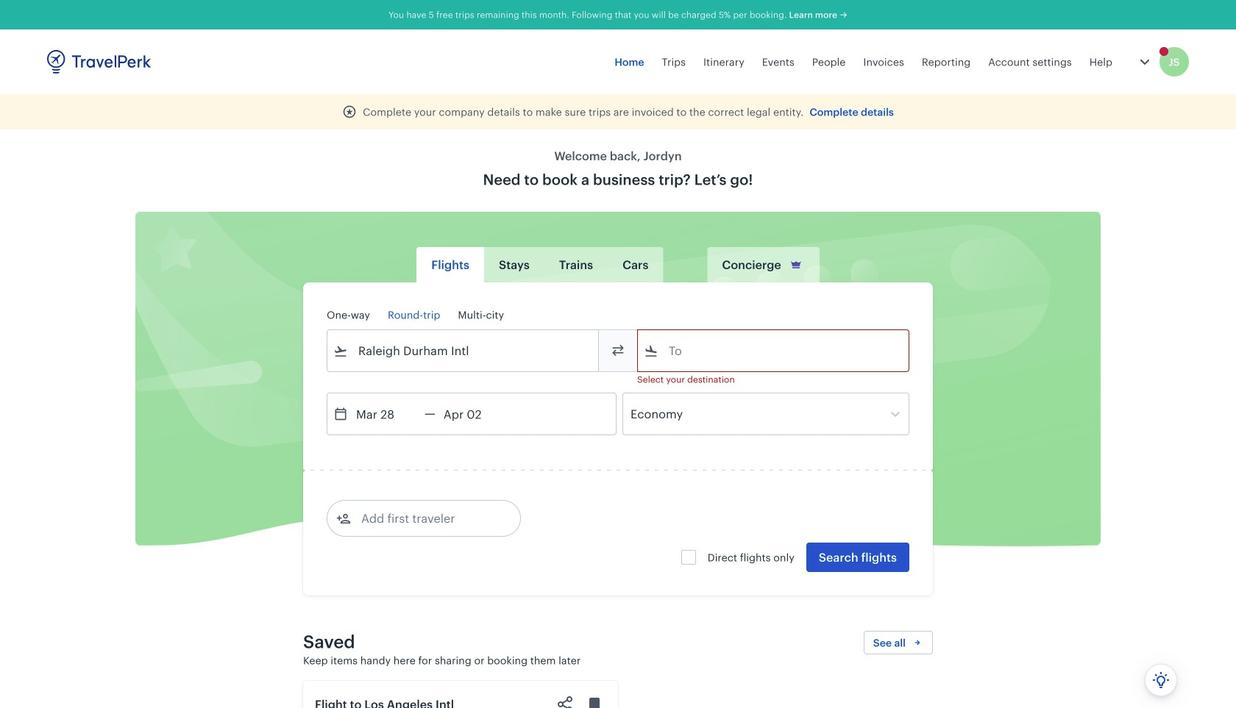 Task type: locate. For each thing, give the bounding box(es) containing it.
Add first traveler search field
[[351, 507, 504, 531]]

From search field
[[348, 339, 579, 363]]



Task type: vqa. For each thing, say whether or not it's contained in the screenshot.
Move backward to switch to the previous month. ICON at the left
no



Task type: describe. For each thing, give the bounding box(es) containing it.
Depart text field
[[348, 394, 425, 435]]

Return text field
[[436, 394, 512, 435]]

To search field
[[659, 339, 890, 363]]



